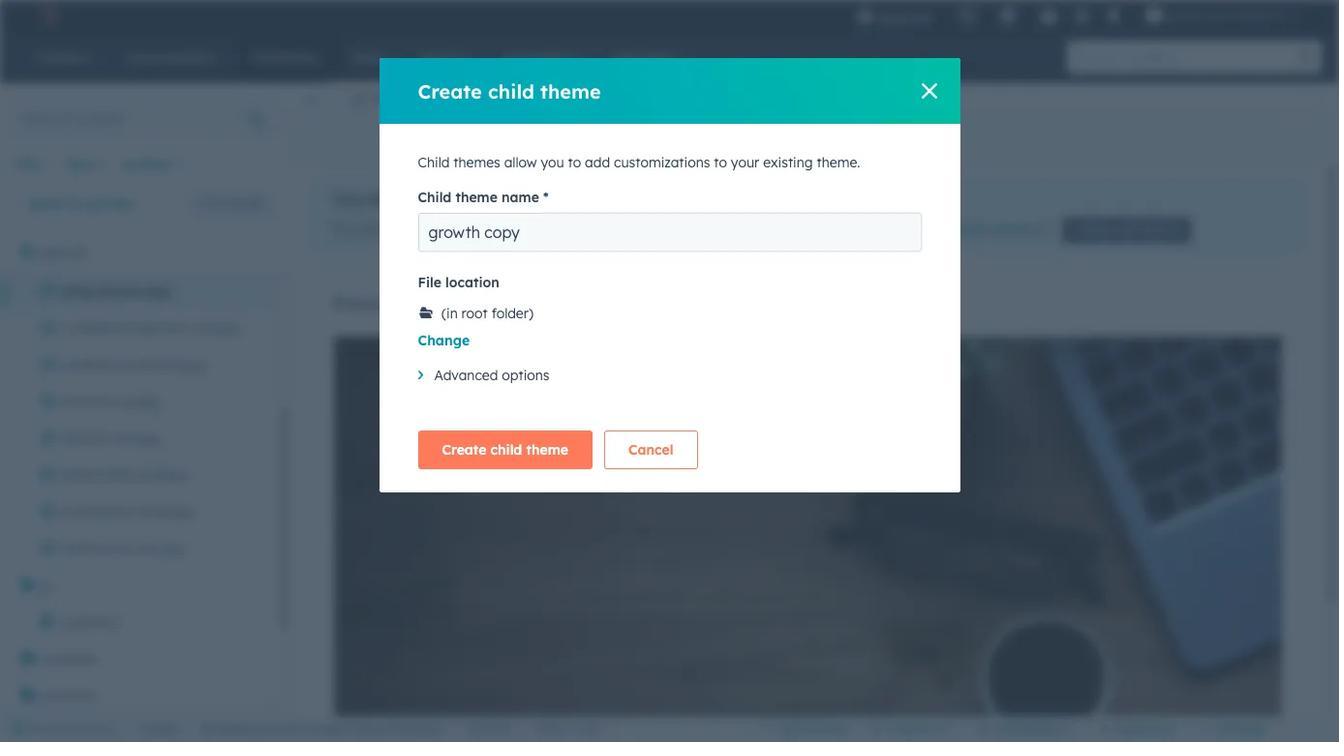 Task type: vqa. For each thing, say whether or not it's contained in the screenshot.
Create child theme "button" inside Dialog
yes



Task type: locate. For each thing, give the bounding box(es) containing it.
close image
[[922, 83, 937, 99]]

3 testimonial- from the top
[[62, 541, 138, 558]]

child right the is
[[418, 189, 452, 206]]

this left file
[[331, 191, 364, 210]]

1523
[[575, 723, 599, 737]]

child for child themes allow you to add customizations to your existing theme.
[[418, 154, 450, 171]]

0 vertical spatial two.jpg
[[113, 430, 160, 448]]

crop.jpg
[[188, 320, 240, 337]]

child
[[488, 79, 535, 103], [872, 221, 901, 238], [1115, 223, 1141, 237], [491, 441, 522, 459]]

1 horizontal spatial link opens in a new window image
[[1034, 222, 1048, 241]]

upgrade image
[[857, 9, 874, 26]]

Search assets search field
[[12, 99, 279, 138]]

1 vertical spatial file
[[418, 274, 442, 292]]

2 conference- from the top
[[62, 356, 138, 374]]

2 vertical spatial create
[[442, 441, 487, 459]]

to
[[568, 154, 581, 171], [714, 154, 727, 171], [68, 196, 82, 213]]

theme. left learn
[[905, 221, 949, 238]]

one.jpg up 'three.jpg'
[[138, 467, 185, 484]]

0 horizontal spatial link opens in a new window image
[[939, 719, 951, 742]]

@hubspot/growth/images/blog-
[[202, 723, 384, 737]]

learn more link
[[952, 221, 1051, 241]]

view
[[65, 156, 97, 173]]

can
[[788, 221, 811, 238]]

file
[[15, 156, 40, 173], [418, 274, 442, 292]]

0 vertical spatial blog-
[[376, 91, 406, 106]]

three.jpg
[[138, 504, 194, 521]]

0 horizontal spatial file
[[15, 156, 40, 173]]

found
[[85, 723, 117, 737]]

one.jpg down "conference-banner.jpg"
[[113, 393, 160, 411]]

0 vertical spatial preview
[[203, 197, 245, 211]]

one.jpg
[[113, 393, 160, 411], [138, 467, 185, 484]]

location
[[446, 274, 500, 292]]

testimonial- down testimonial-three.jpg
[[62, 541, 138, 558]]

two.jpg down 'three.jpg'
[[138, 541, 185, 558]]

two.jpg for testimonial-
[[138, 541, 185, 558]]

1 horizontal spatial to
[[568, 154, 581, 171]]

banner.jpg up themes
[[406, 91, 467, 106]]

one.jpg for testimonial-
[[138, 467, 185, 484]]

child
[[418, 154, 450, 171], [418, 189, 452, 206]]

1 horizontal spatial file
[[418, 274, 442, 292]]

two.jpg up testimonial-one.jpg
[[113, 430, 160, 448]]

0 vertical spatial link opens in a new window image
[[1034, 222, 1048, 241]]

1 vertical spatial conference-
[[62, 356, 138, 374]]

cancel
[[629, 441, 674, 459]]

(in
[[442, 305, 458, 322]]

notifications button
[[1098, 0, 1131, 31]]

search button
[[1289, 41, 1322, 74]]

1 testimonial- from the top
[[62, 467, 138, 484]]

theme. inside create child theme dialog
[[817, 154, 861, 171]]

0 horizontal spatial create child theme button
[[418, 431, 593, 469]]

conference- for banner-
[[62, 320, 138, 337]]

blog-
[[376, 91, 406, 106], [62, 283, 98, 300]]

create down advanced
[[442, 441, 487, 459]]

js
[[43, 577, 52, 595]]

service- down service-one.jpg
[[62, 430, 113, 448]]

2 this from the top
[[331, 221, 356, 238]]

1 vertical spatial link opens in a new window image
[[939, 719, 951, 742]]

testimonial- up testimonial-two.jpg
[[62, 504, 138, 521]]

blog-banner.jpg navigation
[[331, 83, 511, 116]]

@hubspot/growth/images/blog-banner.jpg
[[202, 723, 442, 737]]

banner.jpg left 250.4kb
[[384, 723, 442, 737]]

this
[[331, 191, 364, 210], [331, 221, 356, 238]]

file inside create child theme dialog
[[418, 274, 442, 292]]

0 vertical spatial conference-
[[62, 320, 138, 337]]

menu containing apoptosis studios 2
[[843, 0, 1316, 31]]

0 vertical spatial this
[[331, 191, 364, 210]]

customizations
[[614, 154, 710, 171]]

1 horizontal spatial create child theme button
[[1063, 218, 1191, 243]]

1 this from the top
[[331, 191, 364, 210]]

menu
[[843, 0, 1316, 31]]

Child theme name text field
[[418, 213, 922, 252]]

to left "your"
[[714, 154, 727, 171]]

2 service- from the top
[[62, 430, 113, 448]]

1 vertical spatial this
[[331, 221, 356, 238]]

contents
[[452, 221, 507, 238]]

1 vertical spatial preview
[[334, 294, 395, 314]]

0 vertical spatial service-
[[62, 393, 113, 411]]

tara schultz image
[[1146, 7, 1164, 24]]

1 conference- from the top
[[62, 320, 138, 337]]

a up the contents
[[470, 191, 480, 210]]

testimonial- down service-two.jpg
[[62, 467, 138, 484]]

0 horizontal spatial blog-
[[62, 283, 98, 300]]

1 service- from the top
[[62, 393, 113, 411]]

0 vertical spatial create
[[418, 79, 482, 103]]

themes
[[454, 154, 501, 171]]

create right more
[[1075, 223, 1112, 237]]

testimonial- for two.jpg
[[62, 541, 138, 558]]

add
[[585, 154, 610, 171]]

blog-banner.jpg link
[[331, 83, 511, 116]]

to left all on the top left of the page
[[68, 196, 82, 213]]

child up within
[[418, 154, 450, 171]]

1 vertical spatial two.jpg
[[138, 541, 185, 558]]

theme.
[[817, 154, 861, 171], [905, 221, 949, 238]]

create child theme
[[418, 79, 601, 103], [1075, 223, 1179, 237], [442, 441, 569, 459]]

testimonial-one.jpg
[[62, 467, 185, 484]]

create
[[418, 79, 482, 103], [1075, 223, 1112, 237], [442, 441, 487, 459]]

hubspot
[[485, 191, 553, 210]]

conference- up service-one.jpg
[[62, 356, 138, 374]]

this for this file is within a hubspot theme
[[331, 191, 364, 210]]

1 vertical spatial theme.
[[905, 221, 949, 238]]

learn
[[952, 221, 992, 238]]

2 horizontal spatial to
[[714, 154, 727, 171]]

0 horizontal spatial preview
[[203, 197, 245, 211]]

banner.jpg down banner-
[[138, 356, 205, 374]]

Search HubSpot search field
[[1067, 41, 1305, 74]]

link opens in a new window image
[[1034, 222, 1048, 241], [939, 719, 951, 742]]

file up back
[[15, 156, 40, 173]]

0 horizontal spatial to
[[68, 196, 82, 213]]

search image
[[1299, 50, 1313, 64]]

1 vertical spatial testimonial-
[[62, 504, 138, 521]]

a right the create
[[859, 221, 868, 238]]

2 testimonial- from the top
[[62, 504, 138, 521]]

settings
[[1218, 723, 1265, 737]]

0 vertical spatial a
[[470, 191, 480, 210]]

blog-banner.jpg
[[376, 91, 467, 106], [62, 283, 170, 300]]

file button
[[15, 151, 53, 178]]

0 horizontal spatial blog-banner.jpg
[[62, 283, 170, 300]]

conference-
[[62, 320, 138, 337], [62, 356, 138, 374]]

image
[[141, 723, 178, 737]]

to right you
[[568, 154, 581, 171]]

caret image
[[418, 371, 423, 379]]

design
[[650, 221, 694, 238]]

changelog
[[995, 722, 1058, 737]]

theme. right existing
[[817, 154, 861, 171]]

2 child from the top
[[418, 189, 452, 206]]

this left and
[[331, 221, 356, 238]]

view button
[[65, 151, 111, 178]]

0 vertical spatial child
[[418, 154, 450, 171]]

1 horizontal spatial a
[[859, 221, 868, 238]]

1 vertical spatial create child theme button
[[418, 431, 593, 469]]

folder)
[[492, 305, 534, 322]]

service-one.jpg
[[62, 393, 160, 411]]

1 horizontal spatial blog-
[[376, 91, 406, 106]]

(in root folder)
[[442, 305, 534, 322]]

apoptosis studios 2 button
[[1135, 0, 1314, 31]]

link opens in a new window image
[[1034, 223, 1048, 238], [1061, 719, 1073, 742], [939, 725, 951, 737], [1061, 725, 1073, 737]]

service-two.jpg
[[62, 430, 160, 448]]

0 horizontal spatial a
[[470, 191, 480, 210]]

0 vertical spatial testimonial-
[[62, 467, 138, 484]]

changelog link
[[965, 718, 1087, 742]]

conference- for banner.jpg
[[62, 356, 138, 374]]

file location
[[418, 274, 500, 292]]

this for this theme and its contents can't be edited in the design manager. you can create a child theme.
[[331, 221, 356, 238]]

0 horizontal spatial theme.
[[817, 154, 861, 171]]

two.jpg
[[113, 430, 160, 448], [138, 541, 185, 558]]

theme
[[541, 79, 601, 103], [456, 189, 498, 206], [558, 191, 607, 210], [360, 221, 401, 238], [1144, 223, 1179, 237], [526, 441, 569, 459]]

create child theme button
[[1063, 218, 1191, 243], [418, 431, 593, 469]]

advanced options
[[434, 367, 550, 384]]

1 horizontal spatial blog-banner.jpg
[[376, 91, 467, 106]]

you
[[760, 221, 784, 238]]

link opens in a new window image right projects
[[939, 719, 951, 742]]

1 vertical spatial service-
[[62, 430, 113, 448]]

blog-banner.jpg up themes
[[376, 91, 467, 106]]

file inside popup button
[[15, 156, 40, 173]]

testimonial- for one.jpg
[[62, 467, 138, 484]]

is
[[398, 191, 411, 210]]

root
[[462, 305, 488, 322]]

settings button
[[1188, 718, 1266, 743]]

service-
[[62, 393, 113, 411], [62, 430, 113, 448]]

create up themes
[[418, 79, 482, 103]]

sections
[[43, 688, 95, 705]]

blog-banner.jpg up 'conference-banner-crop.jpg'
[[62, 283, 170, 300]]

1 horizontal spatial theme.
[[905, 221, 949, 238]]

file left location
[[418, 274, 442, 292]]

link opens in a new window image right more
[[1034, 222, 1048, 241]]

modules
[[43, 651, 97, 668]]

1 vertical spatial one.jpg
[[138, 467, 185, 484]]

create child theme dialog
[[379, 58, 960, 493]]

2 vertical spatial testimonial-
[[62, 541, 138, 558]]

can't
[[511, 221, 542, 238]]

0 vertical spatial blog-banner.jpg
[[376, 91, 467, 106]]

in
[[610, 221, 622, 238]]

conference- up "conference-banner.jpg"
[[62, 320, 138, 337]]

banner.jpg inside navigation
[[406, 91, 467, 106]]

menu item
[[946, 0, 950, 31]]

1 vertical spatial child
[[418, 189, 452, 206]]

1 child from the top
[[418, 154, 450, 171]]

testimonial- for three.jpg
[[62, 504, 138, 521]]

0 vertical spatial file
[[15, 156, 40, 173]]

child themes allow you to add customizations to your existing theme.
[[418, 154, 861, 171]]

preview
[[203, 197, 245, 211], [334, 294, 395, 314]]

apoptosis studios 2
[[1168, 8, 1285, 23]]

2
[[1278, 8, 1285, 23]]

0 vertical spatial one.jpg
[[113, 393, 160, 411]]

0 vertical spatial theme.
[[817, 154, 861, 171]]

this file is within a hubspot theme
[[331, 191, 607, 210]]

options
[[502, 367, 550, 384]]

file for file location
[[418, 274, 442, 292]]

link opens in a new window image inside learn more link
[[1034, 223, 1048, 238]]

preview inside preview link
[[203, 197, 245, 211]]

service- up service-two.jpg
[[62, 393, 113, 411]]

2 vertical spatial create child theme
[[442, 441, 569, 459]]



Task type: describe. For each thing, give the bounding box(es) containing it.
help button
[[1033, 0, 1066, 31]]

2500 × 1523
[[536, 723, 599, 737]]

back
[[30, 196, 64, 213]]

back to all files
[[30, 196, 135, 213]]

settings image
[[1073, 8, 1091, 26]]

link opens in a new window image inside projects link
[[939, 725, 951, 737]]

preview link
[[190, 192, 275, 217]]

get started link
[[750, 718, 859, 742]]

allow
[[504, 154, 537, 171]]

testimonial-three.jpg
[[62, 504, 194, 521]]

change
[[418, 332, 470, 349]]

create child theme button inside dialog
[[418, 431, 593, 469]]

the
[[625, 221, 646, 238]]

help image
[[1041, 9, 1058, 26]]

link opens in a new window image inside projects link
[[939, 719, 951, 742]]

actions
[[122, 156, 172, 173]]

all
[[86, 196, 103, 213]]

get started
[[780, 722, 848, 737]]

×
[[566, 723, 572, 737]]

this theme and its contents can't be edited in the design manager. you can create a child theme.
[[331, 221, 952, 238]]

1 horizontal spatial preview
[[334, 294, 395, 314]]

your
[[731, 154, 760, 171]]

hubspot image
[[35, 4, 58, 27]]

1 vertical spatial a
[[859, 221, 868, 238]]

1 vertical spatial create child theme
[[1075, 223, 1179, 237]]

reference
[[1117, 723, 1175, 737]]

manager.
[[698, 221, 757, 238]]

calling icon image
[[959, 8, 977, 25]]

reference button
[[1087, 718, 1176, 743]]

change button
[[418, 329, 470, 352]]

name
[[502, 189, 539, 206]]

testimonial-two.jpg
[[62, 541, 185, 558]]

conference-banner.jpg
[[62, 356, 205, 374]]

0 vertical spatial create child theme button
[[1063, 218, 1191, 243]]

within
[[416, 191, 465, 210]]

studios
[[1231, 8, 1275, 23]]

errors
[[49, 723, 81, 737]]

service- for two.jpg
[[62, 430, 113, 448]]

conference-banner-crop.jpg
[[62, 320, 240, 337]]

apoptosis
[[1168, 8, 1227, 23]]

notifications image
[[1106, 9, 1123, 26]]

hubspot link
[[23, 4, 73, 27]]

file
[[369, 191, 394, 210]]

link opens in a new window image inside learn more link
[[1034, 222, 1048, 241]]

cancel button
[[604, 431, 698, 469]]

child for child theme name
[[418, 189, 452, 206]]

banner-
[[138, 320, 188, 337]]

file location element
[[418, 298, 922, 352]]

create
[[815, 221, 856, 238]]

2500
[[536, 723, 563, 737]]

blog- inside navigation
[[376, 91, 406, 106]]

back to all files button
[[15, 196, 135, 213]]

service- for one.jpg
[[62, 393, 113, 411]]

its
[[433, 221, 448, 238]]

learn more
[[952, 221, 1031, 238]]

system.js
[[62, 614, 120, 632]]

marketplaces image
[[1000, 9, 1018, 26]]

more
[[996, 221, 1031, 238]]

250.4kb
[[466, 723, 512, 737]]

upgrade
[[878, 10, 932, 25]]

1 vertical spatial blog-banner.jpg
[[62, 283, 170, 300]]

and
[[405, 221, 429, 238]]

banner.jpg up 'conference-banner-crop.jpg'
[[98, 283, 170, 300]]

files
[[107, 196, 135, 213]]

file for file
[[15, 156, 40, 173]]

you
[[541, 154, 564, 171]]

growth
[[43, 244, 88, 262]]

advanced options button
[[418, 364, 922, 387]]

one.jpg for service-
[[113, 393, 160, 411]]

be
[[546, 221, 562, 238]]

edited
[[566, 221, 606, 238]]

actions button
[[122, 151, 185, 178]]

1 vertical spatial blog-
[[62, 283, 98, 300]]

get
[[780, 722, 800, 737]]

started
[[804, 722, 848, 737]]

blog-banner.jpg inside navigation
[[376, 91, 467, 106]]

calling icon button
[[952, 3, 985, 28]]

1 vertical spatial create
[[1075, 223, 1112, 237]]

advanced
[[434, 367, 498, 384]]

settings link
[[1070, 5, 1094, 26]]

existing
[[763, 154, 813, 171]]

0 vertical spatial create child theme
[[418, 79, 601, 103]]

no
[[30, 723, 46, 737]]

two.jpg for service-
[[113, 430, 160, 448]]

projects link
[[859, 718, 965, 742]]

projects
[[889, 722, 936, 737]]

marketplaces button
[[988, 0, 1029, 31]]

child theme name
[[418, 189, 539, 206]]



